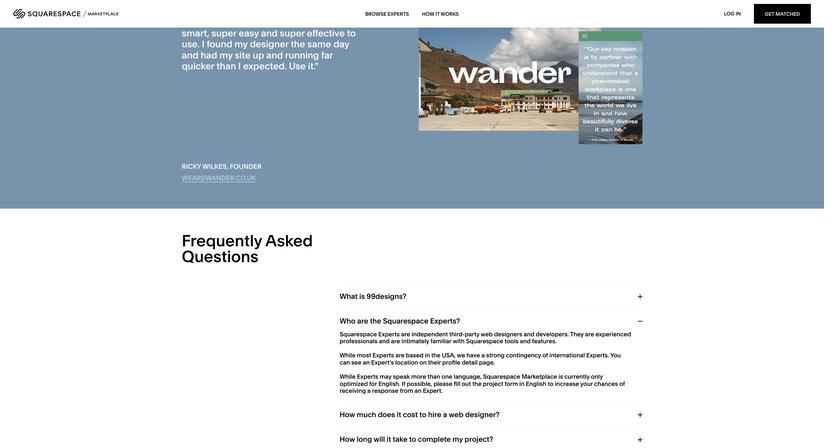 Task type: describe. For each thing, give the bounding box(es) containing it.
experienced
[[596, 331, 631, 338]]

squarespace down who
[[340, 331, 377, 338]]

developers.
[[536, 331, 569, 338]]

to inside 'while experts may speak more than one language, squarespace marketplace is currently only optimized for english. if possible, please fill out the project form in english to increase your chances of receiving a response from an expert.'
[[548, 381, 554, 388]]

had
[[201, 50, 217, 61]]

same
[[307, 39, 331, 50]]

how long will it take to complete my project? button
[[340, 436, 643, 445]]

does
[[378, 411, 395, 420]]

is inside 'while experts may speak more than one language, squarespace marketplace is currently only optimized for english. if possible, please fill out the project form in english to increase your chances of receiving a response from an expert.'
[[559, 374, 563, 381]]

get
[[765, 11, 775, 17]]

designer?
[[465, 411, 500, 420]]

will
[[374, 436, 385, 445]]

get matched
[[765, 11, 800, 17]]

contingency
[[506, 352, 541, 360]]

can
[[340, 359, 350, 367]]

in
[[736, 10, 741, 17]]

based
[[406, 352, 424, 360]]

expected.
[[243, 61, 287, 72]]

browse
[[365, 11, 387, 17]]

designer
[[250, 39, 289, 50]]

on
[[420, 359, 427, 367]]

are down who are the squarespace experts? in the bottom of the page
[[401, 331, 410, 338]]

the inside who are the squarespace experts? button
[[370, 317, 381, 326]]

project
[[483, 381, 503, 388]]

what
[[340, 292, 358, 301]]

how for how much does it cost to hire a web designer?
[[340, 411, 355, 420]]

it."
[[308, 61, 319, 72]]

to inside "button"
[[409, 436, 416, 445]]

cost
[[403, 411, 418, 420]]

browse experts
[[365, 11, 409, 17]]

log in
[[724, 10, 741, 17]]

experts?
[[430, 317, 460, 326]]

the inside "squarespace marketplace was super smart, super easy and super effective to use. i found my designer the same day and had my site up and running far quicker than i expected. use it."
[[291, 39, 305, 50]]

ricky wilkes, founder
[[182, 163, 262, 171]]

squarespace experts are independent third-party web designers and developers. they are experienced professionals and are intimately familiar with squarespace tools and features.
[[340, 331, 631, 346]]

squarespace inside 'while experts may speak more than one language, squarespace marketplace is currently only optimized for english. if possible, please fill out the project form in english to increase your chances of receiving a response from an expert.'
[[483, 374, 520, 381]]

most
[[357, 352, 371, 360]]

it for does
[[397, 411, 401, 420]]

while most experts are based in the usa, we have a strong contingency of international experts. you can see an expert's location on their profile detail page.
[[340, 352, 621, 367]]

how long will it take to complete my project?
[[340, 436, 493, 445]]

to inside "squarespace marketplace was super smart, super easy and super effective to use. i found my designer the same day and had my site up and running far quicker than i expected. use it."
[[347, 28, 356, 39]]

are inside while most experts are based in the usa, we have a strong contingency of international experts. you can see an expert's location on their profile detail page.
[[396, 352, 405, 360]]

speak
[[393, 374, 410, 381]]

more
[[411, 374, 426, 381]]

detail
[[462, 359, 478, 367]]

asked
[[265, 231, 313, 251]]

expert's
[[371, 359, 394, 367]]

project?
[[465, 436, 493, 445]]

to inside button
[[420, 411, 427, 420]]

we
[[457, 352, 465, 360]]

form
[[505, 381, 518, 388]]

99designs?
[[367, 292, 407, 301]]

than inside "squarespace marketplace was super smart, super easy and super effective to use. i found my designer the same day and had my site up and running far quicker than i expected. use it."
[[217, 61, 236, 72]]

experts.
[[587, 352, 609, 360]]

increase
[[555, 381, 579, 388]]

features.
[[532, 338, 557, 346]]

marketplace inside "squarespace marketplace was super smart, super easy and super effective to use. i found my designer the same day and had my site up and running far quicker than i expected. use it."
[[246, 16, 301, 28]]

receiving
[[340, 388, 366, 395]]

for
[[369, 381, 377, 388]]

wearewander.co.uk
[[182, 174, 256, 182]]

who
[[340, 317, 356, 326]]

who are the squarespace experts?
[[340, 317, 460, 326]]

of inside while most experts are based in the usa, we have a strong contingency of international experts. you can see an expert's location on their profile detail page.
[[543, 352, 548, 360]]

web inside button
[[449, 411, 464, 420]]

0 vertical spatial i
[[202, 39, 205, 50]]

it
[[436, 11, 440, 17]]

"squarespace
[[182, 16, 243, 28]]

log in link
[[724, 10, 741, 17]]

in inside 'while experts may speak more than one language, squarespace marketplace is currently only optimized for english. if possible, please fill out the project form in english to increase your chances of receiving a response from an expert.'
[[520, 381, 525, 388]]

squarespace inside button
[[383, 317, 429, 326]]

ricky
[[182, 163, 201, 171]]

fill
[[454, 381, 460, 388]]

have
[[467, 352, 480, 360]]

how for how long will it take to complete my project?
[[340, 436, 355, 445]]

works
[[441, 11, 459, 17]]

questions
[[182, 247, 259, 266]]

an inside while most experts are based in the usa, we have a strong contingency of international experts. you can see an expert's location on their profile detail page.
[[363, 359, 370, 367]]

is inside button
[[359, 292, 365, 301]]

the inside while most experts are based in the usa, we have a strong contingency of international experts. you can see an expert's location on their profile detail page.
[[431, 352, 441, 360]]

possible,
[[407, 381, 432, 388]]

who are the squarespace experts? button
[[340, 317, 643, 326]]

intimately
[[402, 338, 429, 346]]

they
[[570, 331, 584, 338]]

up
[[253, 50, 264, 61]]

my inside how long will it take to complete my project? "button"
[[453, 436, 463, 445]]

a inside while most experts are based in the usa, we have a strong contingency of international experts. you can see an expert's location on their profile detail page.
[[482, 352, 485, 360]]

squarespace marketplace image
[[13, 9, 118, 19]]

out
[[462, 381, 471, 388]]

page.
[[479, 359, 495, 367]]

wilkes,
[[203, 163, 228, 171]]

professionals
[[340, 338, 378, 346]]

log
[[724, 10, 735, 17]]

1 horizontal spatial my
[[235, 39, 248, 50]]

found
[[207, 39, 232, 50]]

your
[[580, 381, 593, 388]]

web inside squarespace experts are independent third-party web designers and developers. they are experienced professionals and are intimately familiar with squarespace tools and features.
[[481, 331, 493, 338]]

quicker
[[182, 61, 214, 72]]

2 horizontal spatial super
[[322, 16, 347, 28]]

it for will
[[387, 436, 391, 445]]

how much does it cost to hire a web designer? button
[[340, 411, 643, 420]]

"squarespace marketplace was super smart, super easy and super effective to use. i found my designer the same day and had my site up and running far quicker than i expected. use it."
[[182, 16, 356, 72]]

wearewander.co.uk link
[[182, 174, 256, 182]]

experts for browse
[[388, 11, 409, 17]]

english.
[[379, 381, 400, 388]]

0 horizontal spatial super
[[212, 28, 237, 39]]



Task type: vqa. For each thing, say whether or not it's contained in the screenshot.
time,
no



Task type: locate. For each thing, give the bounding box(es) containing it.
from
[[400, 388, 413, 395]]

1 vertical spatial is
[[559, 374, 563, 381]]

usa,
[[442, 352, 456, 360]]

are inside button
[[357, 317, 368, 326]]

than down found at top left
[[217, 61, 236, 72]]

0 horizontal spatial web
[[449, 411, 464, 420]]

long
[[357, 436, 372, 445]]

1 vertical spatial i
[[238, 61, 241, 72]]

currently
[[565, 374, 590, 381]]

0 horizontal spatial is
[[359, 292, 365, 301]]

how
[[422, 11, 434, 17], [340, 411, 355, 420], [340, 436, 355, 445]]

while left the "most" at the bottom
[[340, 352, 356, 360]]

while for while experts may speak more than one language, squarespace marketplace is currently only optimized for english. if possible, please fill out the project form in english to increase your chances of receiving a response from an expert.
[[340, 374, 356, 381]]

in right form on the bottom
[[520, 381, 525, 388]]

an right see
[[363, 359, 370, 367]]

it inside button
[[397, 411, 401, 420]]

0 horizontal spatial of
[[543, 352, 548, 360]]

1 vertical spatial in
[[520, 381, 525, 388]]

1 horizontal spatial in
[[520, 381, 525, 388]]

designers
[[494, 331, 522, 338]]

it
[[397, 411, 401, 420], [387, 436, 391, 445]]

experts inside squarespace experts are independent third-party web designers and developers. they are experienced professionals and are intimately familiar with squarespace tools and features.
[[378, 331, 400, 338]]

marketplace up designer
[[246, 16, 301, 28]]

1 horizontal spatial marketplace
[[522, 374, 557, 381]]

1 horizontal spatial it
[[397, 411, 401, 420]]

how much does it cost to hire a web designer?
[[340, 411, 500, 420]]

a inside button
[[443, 411, 447, 420]]

a right the hire
[[443, 411, 447, 420]]

while inside 'while experts may speak more than one language, squarespace marketplace is currently only optimized for english. if possible, please fill out the project form in english to increase your chances of receiving a response from an expert.'
[[340, 374, 356, 381]]

1 horizontal spatial of
[[620, 381, 625, 388]]

far
[[321, 50, 333, 61]]

marketplace inside 'while experts may speak more than one language, squarespace marketplace is currently only optimized for english. if possible, please fill out the project form in english to increase your chances of receiving a response from an expert.'
[[522, 374, 557, 381]]

and
[[261, 28, 278, 39], [182, 50, 199, 61], [266, 50, 283, 61], [524, 331, 535, 338], [379, 338, 390, 346], [520, 338, 531, 346]]

what is 99designs? button
[[340, 292, 643, 301]]

how for how it works
[[422, 11, 434, 17]]

1 vertical spatial a
[[367, 388, 371, 395]]

of inside 'while experts may speak more than one language, squarespace marketplace is currently only optimized for english. if possible, please fill out the project form in english to increase your chances of receiving a response from an expert.'
[[620, 381, 625, 388]]

0 horizontal spatial in
[[425, 352, 430, 360]]

than left one
[[428, 374, 440, 381]]

a inside 'while experts may speak more than one language, squarespace marketplace is currently only optimized for english. if possible, please fill out the project form in english to increase your chances of receiving a response from an expert.'
[[367, 388, 371, 395]]

web
[[481, 331, 493, 338], [449, 411, 464, 420]]

experts for while
[[357, 374, 378, 381]]

web right the hire
[[449, 411, 464, 420]]

squarespace up strong
[[466, 338, 503, 346]]

are right who
[[357, 317, 368, 326]]

an right from
[[415, 388, 422, 395]]

tools
[[505, 338, 519, 346]]

0 vertical spatial is
[[359, 292, 365, 301]]

1 horizontal spatial super
[[280, 28, 305, 39]]

how it works link
[[422, 4, 459, 24]]

independent
[[412, 331, 448, 338]]

0 vertical spatial web
[[481, 331, 493, 338]]

1 horizontal spatial than
[[428, 374, 440, 381]]

web down who are the squarespace experts? button
[[481, 331, 493, 338]]

please
[[434, 381, 453, 388]]

1 horizontal spatial an
[[415, 388, 422, 395]]

while inside while most experts are based in the usa, we have a strong contingency of international experts. you can see an expert's location on their profile detail page.
[[340, 352, 356, 360]]

only
[[591, 374, 603, 381]]

was
[[303, 16, 320, 28]]

while
[[340, 352, 356, 360], [340, 374, 356, 381]]

it right will
[[387, 436, 391, 445]]

0 vertical spatial marketplace
[[246, 16, 301, 28]]

squarespace
[[383, 317, 429, 326], [340, 331, 377, 338], [466, 338, 503, 346], [483, 374, 520, 381]]

easy
[[239, 28, 259, 39]]

while for while most experts are based in the usa, we have a strong contingency of international experts. you can see an expert's location on their profile detail page.
[[340, 352, 356, 360]]

the right out
[[473, 381, 482, 388]]

2 vertical spatial how
[[340, 436, 355, 445]]

0 horizontal spatial it
[[387, 436, 391, 445]]

experts left may
[[357, 374, 378, 381]]

the down the what is 99designs?
[[370, 317, 381, 326]]

of
[[543, 352, 548, 360], [620, 381, 625, 388]]

language,
[[454, 374, 482, 381]]

of right chances
[[620, 381, 625, 388]]

the left same on the top left of page
[[291, 39, 305, 50]]

you
[[611, 352, 621, 360]]

it inside "button"
[[387, 436, 391, 445]]

how left much
[[340, 411, 355, 420]]

2 while from the top
[[340, 374, 356, 381]]

much
[[357, 411, 376, 420]]

experts
[[388, 11, 409, 17], [378, 331, 400, 338], [373, 352, 394, 360], [357, 374, 378, 381]]

what is 99designs?
[[340, 292, 407, 301]]

to right take
[[409, 436, 416, 445]]

1 horizontal spatial a
[[443, 411, 447, 420]]

super up running
[[280, 28, 305, 39]]

in right based
[[425, 352, 430, 360]]

the left "usa,"
[[431, 352, 441, 360]]

profile
[[442, 359, 461, 367]]

super up day
[[322, 16, 347, 28]]

are left based
[[396, 352, 405, 360]]

how inside button
[[340, 411, 355, 420]]

1 while from the top
[[340, 352, 356, 360]]

complete
[[418, 436, 451, 445]]

0 horizontal spatial a
[[367, 388, 371, 395]]

1 vertical spatial than
[[428, 374, 440, 381]]

their
[[428, 359, 441, 367]]

squarespace down page.
[[483, 374, 520, 381]]

0 vertical spatial an
[[363, 359, 370, 367]]

how inside "button"
[[340, 436, 355, 445]]

0 horizontal spatial marketplace
[[246, 16, 301, 28]]

party
[[465, 331, 480, 338]]

2 vertical spatial a
[[443, 411, 447, 420]]

my left up
[[235, 39, 248, 50]]

experts inside while most experts are based in the usa, we have a strong contingency of international experts. you can see an expert's location on their profile detail page.
[[373, 352, 394, 360]]

may
[[380, 374, 392, 381]]

0 horizontal spatial my
[[219, 50, 233, 61]]

how left long
[[340, 436, 355, 445]]

0 horizontal spatial than
[[217, 61, 236, 72]]

i
[[202, 39, 205, 50], [238, 61, 241, 72]]

marketplace down contingency
[[522, 374, 557, 381]]

my left site
[[219, 50, 233, 61]]

0 vertical spatial a
[[482, 352, 485, 360]]

an
[[363, 359, 370, 367], [415, 388, 422, 395]]

than inside 'while experts may speak more than one language, squarespace marketplace is currently only optimized for english. if possible, please fill out the project form in english to increase your chances of receiving a response from an expert.'
[[428, 374, 440, 381]]

1 vertical spatial while
[[340, 374, 356, 381]]

optimized
[[340, 381, 368, 388]]

chances
[[594, 381, 618, 388]]

1 vertical spatial how
[[340, 411, 355, 420]]

experts inside 'while experts may speak more than one language, squarespace marketplace is currently only optimized for english. if possible, please fill out the project form in english to increase your chances of receiving a response from an expert.'
[[357, 374, 378, 381]]

experts right browse
[[388, 11, 409, 17]]

site
[[235, 50, 251, 61]]

how left it
[[422, 11, 434, 17]]

0 horizontal spatial an
[[363, 359, 370, 367]]

experts for squarespace
[[378, 331, 400, 338]]

a right receiving
[[367, 388, 371, 395]]

frequently asked questions
[[182, 231, 313, 266]]

1 vertical spatial it
[[387, 436, 391, 445]]

is right what
[[359, 292, 365, 301]]

third-
[[449, 331, 465, 338]]

1 horizontal spatial i
[[238, 61, 241, 72]]

0 vertical spatial than
[[217, 61, 236, 72]]

to right english
[[548, 381, 554, 388]]

frequently
[[182, 231, 262, 251]]

0 vertical spatial in
[[425, 352, 430, 360]]

international
[[550, 352, 585, 360]]

hire
[[428, 411, 442, 420]]

strong
[[486, 352, 505, 360]]

with
[[453, 338, 465, 346]]

1 vertical spatial of
[[620, 381, 625, 388]]

1 vertical spatial an
[[415, 388, 422, 395]]

0 vertical spatial of
[[543, 352, 548, 360]]

2 horizontal spatial my
[[453, 436, 463, 445]]

2 horizontal spatial a
[[482, 352, 485, 360]]

marketplace
[[246, 16, 301, 28], [522, 374, 557, 381]]

are
[[357, 317, 368, 326], [401, 331, 410, 338], [585, 331, 594, 338], [391, 338, 400, 346], [396, 352, 405, 360]]

are right they
[[585, 331, 594, 338]]

squarespace up intimately
[[383, 317, 429, 326]]

my left project?
[[453, 436, 463, 445]]

1 vertical spatial web
[[449, 411, 464, 420]]

smart,
[[182, 28, 209, 39]]

familiar
[[431, 338, 452, 346]]

get matched link
[[754, 4, 811, 24]]

than
[[217, 61, 236, 72], [428, 374, 440, 381]]

to left the hire
[[420, 411, 427, 420]]

is left currently
[[559, 374, 563, 381]]

1 vertical spatial marketplace
[[522, 374, 557, 381]]

an inside 'while experts may speak more than one language, squarespace marketplace is currently only optimized for english. if possible, please fill out the project form in english to increase your chances of receiving a response from an expert.'
[[415, 388, 422, 395]]

how it works
[[422, 11, 459, 17]]

0 horizontal spatial i
[[202, 39, 205, 50]]

0 vertical spatial it
[[397, 411, 401, 420]]

a
[[482, 352, 485, 360], [367, 388, 371, 395], [443, 411, 447, 420]]

a right have
[[482, 352, 485, 360]]

while experts may speak more than one language, squarespace marketplace is currently only optimized for english. if possible, please fill out the project form in english to increase your chances of receiving a response from an expert.
[[340, 374, 625, 395]]

location
[[395, 359, 418, 367]]

to
[[347, 28, 356, 39], [548, 381, 554, 388], [420, 411, 427, 420], [409, 436, 416, 445]]

0 vertical spatial how
[[422, 11, 434, 17]]

running
[[285, 50, 319, 61]]

are left intimately
[[391, 338, 400, 346]]

super left 'easy'
[[212, 28, 237, 39]]

it left "cost" on the bottom
[[397, 411, 401, 420]]

experts right the "most" at the bottom
[[373, 352, 394, 360]]

experts down who are the squarespace experts? in the bottom of the page
[[378, 331, 400, 338]]

while down can
[[340, 374, 356, 381]]

in inside while most experts are based in the usa, we have a strong contingency of international experts. you can see an expert's location on their profile detail page.
[[425, 352, 430, 360]]

take
[[393, 436, 408, 445]]

browse experts link
[[365, 4, 409, 24]]

i left up
[[238, 61, 241, 72]]

day
[[333, 39, 349, 50]]

1 horizontal spatial is
[[559, 374, 563, 381]]

response
[[372, 388, 399, 395]]

1 horizontal spatial web
[[481, 331, 493, 338]]

0 vertical spatial while
[[340, 352, 356, 360]]

expert.
[[423, 388, 443, 395]]

i right use.
[[202, 39, 205, 50]]

the inside 'while experts may speak more than one language, squarespace marketplace is currently only optimized for english. if possible, please fill out the project form in english to increase your chances of receiving a response from an expert.'
[[473, 381, 482, 388]]

to right effective
[[347, 28, 356, 39]]

of down features.
[[543, 352, 548, 360]]

see
[[351, 359, 362, 367]]



